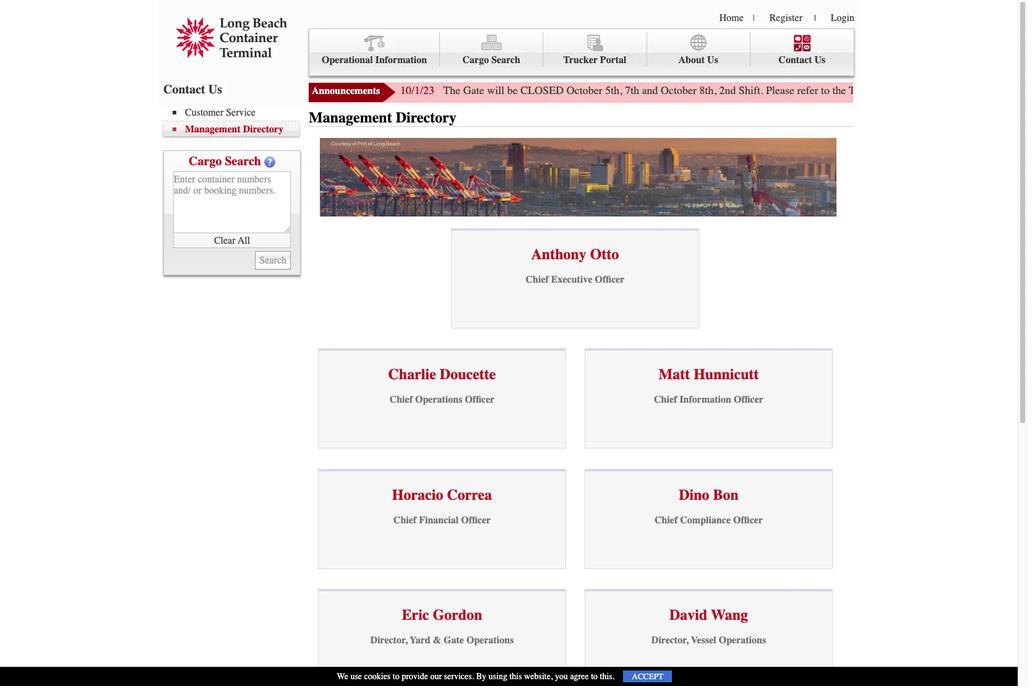 Task type: locate. For each thing, give the bounding box(es) containing it.
to
[[821, 84, 830, 97], [393, 672, 400, 682], [591, 672, 598, 682]]

us up refer
[[815, 54, 826, 66]]

directory down 'service'
[[243, 124, 284, 135]]

0 vertical spatial search
[[492, 54, 521, 66]]

1 | from the left
[[753, 13, 755, 24]]

operational information
[[322, 54, 427, 66]]

gate right truck
[[878, 84, 899, 97]]

gate
[[463, 84, 484, 97], [878, 84, 899, 97], [444, 635, 464, 646]]

officer down doucette at left bottom
[[465, 394, 495, 406]]

david wang
[[670, 607, 748, 624]]

anthony otto
[[531, 246, 619, 263]]

officer for charlie doucette
[[465, 394, 495, 406]]

refer
[[798, 84, 819, 97]]

chief down anthony
[[526, 274, 549, 285]]

information inside menu bar
[[375, 54, 427, 66]]

gate right the &
[[444, 635, 464, 646]]

chief for dino
[[655, 515, 678, 526]]

8th,
[[700, 84, 717, 97]]

chief financial officer
[[394, 515, 491, 526]]

management inside customer service management directory
[[185, 124, 241, 135]]

home
[[720, 12, 744, 24]]

eric
[[402, 607, 429, 624]]

provide
[[402, 672, 428, 682]]

director, inside eric gordon option
[[370, 635, 408, 646]]

0 vertical spatial information
[[375, 54, 427, 66]]

0 horizontal spatial october
[[567, 84, 603, 97]]

cargo search up will at the left of the page
[[463, 54, 521, 66]]

&
[[433, 635, 441, 646]]

directory inside customer service management directory
[[243, 124, 284, 135]]

agree
[[570, 672, 589, 682]]

0 horizontal spatial directory
[[243, 124, 284, 135]]

officer inside matt hunnicutt option
[[734, 394, 764, 406]]

1 vertical spatial cargo
[[189, 154, 222, 168]]

cargo down management directory link at the left top
[[189, 154, 222, 168]]

to left this.
[[591, 672, 598, 682]]

us inside 'link'
[[815, 54, 826, 66]]

management
[[309, 109, 392, 126], [185, 124, 241, 135]]

2 october from the left
[[661, 84, 697, 97]]

chief down horacio
[[394, 515, 417, 526]]

|
[[753, 13, 755, 24], [814, 13, 816, 24]]

| left login
[[814, 13, 816, 24]]

chief executive officer
[[526, 274, 625, 285]]

1 vertical spatial search
[[225, 154, 261, 168]]

the
[[833, 84, 846, 97]]

search up be
[[492, 54, 521, 66]]

david wang option
[[585, 589, 833, 686]]

customer
[[185, 107, 224, 118]]

accept
[[632, 672, 664, 681]]

officer
[[595, 274, 625, 285], [465, 394, 495, 406], [734, 394, 764, 406], [461, 515, 491, 526], [733, 515, 763, 526]]

accept button
[[623, 671, 672, 683]]

officer inside charlie doucette option
[[465, 394, 495, 406]]

chief down charlie
[[390, 394, 413, 406]]

contact us up customer
[[163, 82, 222, 97]]

contact up refer
[[779, 54, 812, 66]]

october left 5th,
[[567, 84, 603, 97]]

operations
[[415, 394, 463, 406], [467, 635, 514, 646], [719, 635, 766, 646]]

operations down charlie doucette
[[415, 394, 463, 406]]

1 horizontal spatial menu bar
[[309, 28, 855, 76]]

0 vertical spatial contact us
[[779, 54, 826, 66]]

officer down correa
[[461, 515, 491, 526]]

for
[[977, 84, 990, 97]]

clear all button
[[173, 233, 291, 248]]

director, for david wang
[[652, 635, 689, 646]]

us
[[707, 54, 718, 66], [815, 54, 826, 66], [208, 82, 222, 97]]

horacio correa
[[392, 486, 492, 504]]

officer for dino bon
[[733, 515, 763, 526]]

0 horizontal spatial operations
[[415, 394, 463, 406]]

chief
[[526, 274, 549, 285], [390, 394, 413, 406], [654, 394, 677, 406], [394, 515, 417, 526], [655, 515, 678, 526]]

chief information officer
[[654, 394, 764, 406]]

0 vertical spatial contact
[[779, 54, 812, 66]]

executive
[[551, 274, 593, 285]]

1 horizontal spatial cargo search
[[463, 54, 521, 66]]

1 horizontal spatial management
[[309, 109, 392, 126]]

us for contact us 'link' at the top of the page
[[815, 54, 826, 66]]

None submit
[[255, 251, 291, 270]]

october right the and
[[661, 84, 697, 97]]

shift.
[[739, 84, 764, 97]]

1 vertical spatial contact
[[163, 82, 205, 97]]

0 vertical spatial menu bar
[[309, 28, 855, 76]]

1 horizontal spatial contact
[[779, 54, 812, 66]]

cargo
[[463, 54, 489, 66], [189, 154, 222, 168]]

horacio correa option
[[318, 469, 566, 569]]

chief inside horacio correa option
[[394, 515, 417, 526]]

hours
[[902, 84, 929, 97]]

information for chief
[[680, 394, 732, 406]]

eric gordon option
[[318, 589, 566, 686]]

1 horizontal spatial us
[[707, 54, 718, 66]]

to left the
[[821, 84, 830, 97]]

operations up using
[[467, 635, 514, 646]]

chief left compliance
[[655, 515, 678, 526]]

contact us up refer
[[779, 54, 826, 66]]

officer inside dino bon option
[[733, 515, 763, 526]]

search
[[492, 54, 521, 66], [225, 154, 261, 168]]

0 horizontal spatial contact us
[[163, 82, 222, 97]]

cargo inside menu bar
[[463, 54, 489, 66]]

cargo search down management directory link at the left top
[[189, 154, 261, 168]]

contact us inside contact us 'link'
[[779, 54, 826, 66]]

director, inside david wang option
[[652, 635, 689, 646]]

us for the about us link
[[707, 54, 718, 66]]

1 vertical spatial information
[[680, 394, 732, 406]]

officer down bon
[[733, 515, 763, 526]]

list box containing charlie doucette
[[318, 349, 833, 686]]

1 horizontal spatial information
[[680, 394, 732, 406]]

truck
[[849, 84, 875, 97]]

information inside matt hunnicutt option
[[680, 394, 732, 406]]

chief inside dino bon option
[[655, 515, 678, 526]]

1 horizontal spatial october
[[661, 84, 697, 97]]

1 vertical spatial menu bar
[[163, 106, 306, 138]]

cargo up will at the left of the page
[[463, 54, 489, 66]]

information
[[375, 54, 427, 66], [680, 394, 732, 406]]

we use cookies to provide our services. by using this website, you agree to this.
[[337, 672, 615, 682]]

1 horizontal spatial cargo
[[463, 54, 489, 66]]

october
[[567, 84, 603, 97], [661, 84, 697, 97]]

search down management directory link at the left top
[[225, 154, 261, 168]]

chief down 'matt' on the bottom of the page
[[654, 394, 677, 406]]

director, down david
[[652, 635, 689, 646]]

gate inside eric gordon option
[[444, 635, 464, 646]]

directory down '10/1/23'
[[396, 109, 457, 126]]

2 horizontal spatial operations
[[719, 635, 766, 646]]

1 horizontal spatial search
[[492, 54, 521, 66]]

1 vertical spatial contact us
[[163, 82, 222, 97]]

0 horizontal spatial contact
[[163, 82, 205, 97]]

clear
[[214, 235, 236, 246]]

management down announcements
[[309, 109, 392, 126]]

0 horizontal spatial menu bar
[[163, 106, 306, 138]]

0 vertical spatial cargo search
[[463, 54, 521, 66]]

0 horizontal spatial information
[[375, 54, 427, 66]]

officer down 'otto'
[[595, 274, 625, 285]]

contact
[[779, 54, 812, 66], [163, 82, 205, 97]]

director,
[[370, 635, 408, 646], [652, 635, 689, 646]]

director, left yard
[[370, 635, 408, 646]]

1 october from the left
[[567, 84, 603, 97]]

by
[[476, 672, 487, 682]]

wang
[[711, 607, 748, 624]]

yard
[[410, 635, 431, 646]]

management down customer
[[185, 124, 241, 135]]

customer service management directory
[[185, 107, 284, 135]]

closed
[[521, 84, 564, 97]]

2 horizontal spatial us
[[815, 54, 826, 66]]

chief inside charlie doucette option
[[390, 394, 413, 406]]

1 horizontal spatial operations
[[467, 635, 514, 646]]

list box
[[318, 349, 833, 686]]

1 horizontal spatial |
[[814, 13, 816, 24]]

0 horizontal spatial director,
[[370, 635, 408, 646]]

g
[[1026, 84, 1027, 97]]

to left provide
[[393, 672, 400, 682]]

operations down wang
[[719, 635, 766, 646]]

10/1/23 the gate will be closed october 5th, 7th and october 8th, 2nd shift. please refer to the truck gate hours web page for further g
[[400, 84, 1027, 97]]

contact up customer
[[163, 82, 205, 97]]

officer down hunnicutt
[[734, 394, 764, 406]]

0 horizontal spatial management
[[185, 124, 241, 135]]

charlie
[[388, 366, 436, 383]]

| right home
[[753, 13, 755, 24]]

menu bar
[[309, 28, 855, 76], [163, 106, 306, 138]]

0 horizontal spatial to
[[393, 672, 400, 682]]

1 horizontal spatial director,
[[652, 635, 689, 646]]

management directory link
[[173, 124, 300, 135]]

1 horizontal spatial contact us
[[779, 54, 826, 66]]

contact us
[[779, 54, 826, 66], [163, 82, 222, 97]]

register link
[[770, 12, 803, 24]]

chief inside matt hunnicutt option
[[654, 394, 677, 406]]

us right about
[[707, 54, 718, 66]]

portal
[[600, 54, 627, 66]]

0 horizontal spatial cargo search
[[189, 154, 261, 168]]

0 vertical spatial cargo
[[463, 54, 489, 66]]

all
[[238, 235, 250, 246]]

1 director, from the left
[[370, 635, 408, 646]]

officer inside horacio correa option
[[461, 515, 491, 526]]

information down matt hunnicutt
[[680, 394, 732, 406]]

2 director, from the left
[[652, 635, 689, 646]]

this.
[[600, 672, 615, 682]]

we
[[337, 672, 348, 682]]

service
[[226, 107, 256, 118]]

information for operational
[[375, 54, 427, 66]]

contact us link
[[751, 32, 854, 67]]

director, vessel operations
[[652, 635, 766, 646]]

operations inside eric gordon option
[[467, 635, 514, 646]]

us up customer
[[208, 82, 222, 97]]

0 horizontal spatial |
[[753, 13, 755, 24]]

information up '10/1/23'
[[375, 54, 427, 66]]

2 | from the left
[[814, 13, 816, 24]]



Task type: describe. For each thing, give the bounding box(es) containing it.
please
[[766, 84, 795, 97]]

this
[[510, 672, 522, 682]]

you
[[555, 672, 568, 682]]

horacio
[[392, 486, 443, 504]]

charlie doucette
[[388, 366, 496, 383]]

use
[[351, 672, 362, 682]]

about us link
[[647, 32, 751, 67]]

trucker
[[563, 54, 598, 66]]

1 horizontal spatial to
[[591, 672, 598, 682]]

web
[[932, 84, 950, 97]]

matt hunnicutt option
[[585, 349, 833, 449]]

cookies
[[364, 672, 391, 682]]

1 vertical spatial cargo search
[[189, 154, 261, 168]]

register
[[770, 12, 803, 24]]

chief for anthony
[[526, 274, 549, 285]]

2nd
[[720, 84, 736, 97]]

compliance
[[680, 515, 731, 526]]

anthony
[[531, 246, 587, 263]]

otto
[[590, 246, 619, 263]]

about us
[[679, 54, 718, 66]]

operational information link
[[309, 32, 440, 67]]

dino
[[679, 486, 710, 504]]

page
[[953, 84, 974, 97]]

0 horizontal spatial us
[[208, 82, 222, 97]]

contact inside 'link'
[[779, 54, 812, 66]]

cargo search link
[[440, 32, 544, 67]]

gordon
[[433, 607, 482, 624]]

chief for charlie
[[390, 394, 413, 406]]

trucker portal
[[563, 54, 627, 66]]

search inside menu bar
[[492, 54, 521, 66]]

login link
[[831, 12, 855, 24]]

trucker portal link
[[544, 32, 647, 67]]

1 horizontal spatial directory
[[396, 109, 457, 126]]

director, yard & gate operations
[[370, 635, 514, 646]]

announcements
[[312, 85, 380, 97]]

financial
[[419, 515, 459, 526]]

hunnicutt
[[694, 366, 759, 383]]

customer service link
[[173, 107, 300, 118]]

chief for matt
[[654, 394, 677, 406]]

cargo search inside menu bar
[[463, 54, 521, 66]]

0 horizontal spatial cargo
[[189, 154, 222, 168]]

and
[[642, 84, 658, 97]]

menu bar containing operational information
[[309, 28, 855, 76]]

10/1/23
[[400, 84, 434, 97]]

operations inside charlie doucette option
[[415, 394, 463, 406]]

services.
[[444, 672, 474, 682]]

home link
[[720, 12, 744, 24]]

chief compliance officer
[[655, 515, 763, 526]]

the
[[443, 84, 461, 97]]

dino bon
[[679, 486, 739, 504]]

matt hunnicutt
[[659, 366, 759, 383]]

Enter container numbers and/ or booking numbers.  text field
[[173, 171, 291, 233]]

gate right the
[[463, 84, 484, 97]]

officer for anthony otto
[[595, 274, 625, 285]]

doucette
[[440, 366, 496, 383]]

correa
[[447, 486, 492, 504]]

operations inside david wang option
[[719, 635, 766, 646]]

5th,
[[605, 84, 622, 97]]

officer for matt hunnicutt
[[734, 394, 764, 406]]

officer for horacio correa
[[461, 515, 491, 526]]

clear all
[[214, 235, 250, 246]]

about
[[679, 54, 705, 66]]

using
[[489, 672, 507, 682]]

david
[[670, 607, 708, 624]]

website,
[[524, 672, 553, 682]]

director, for eric gordon
[[370, 635, 408, 646]]

dino bon option
[[585, 469, 833, 569]]

charlie doucette option
[[318, 349, 566, 449]]

2 horizontal spatial to
[[821, 84, 830, 97]]

chief operations officer
[[390, 394, 495, 406]]

7th
[[625, 84, 639, 97]]

be
[[507, 84, 518, 97]]

vessel
[[691, 635, 717, 646]]

0 horizontal spatial search
[[225, 154, 261, 168]]

chief for horacio
[[394, 515, 417, 526]]

further
[[993, 84, 1023, 97]]

menu bar containing customer service
[[163, 106, 306, 138]]

will
[[487, 84, 505, 97]]

management directory
[[309, 109, 457, 126]]

eric gordon
[[402, 607, 482, 624]]

bon
[[713, 486, 739, 504]]

our
[[430, 672, 442, 682]]

matt
[[659, 366, 690, 383]]

login
[[831, 12, 855, 24]]

operational
[[322, 54, 373, 66]]



Task type: vqa. For each thing, say whether or not it's contained in the screenshot.
TECHNOLOGICAL
no



